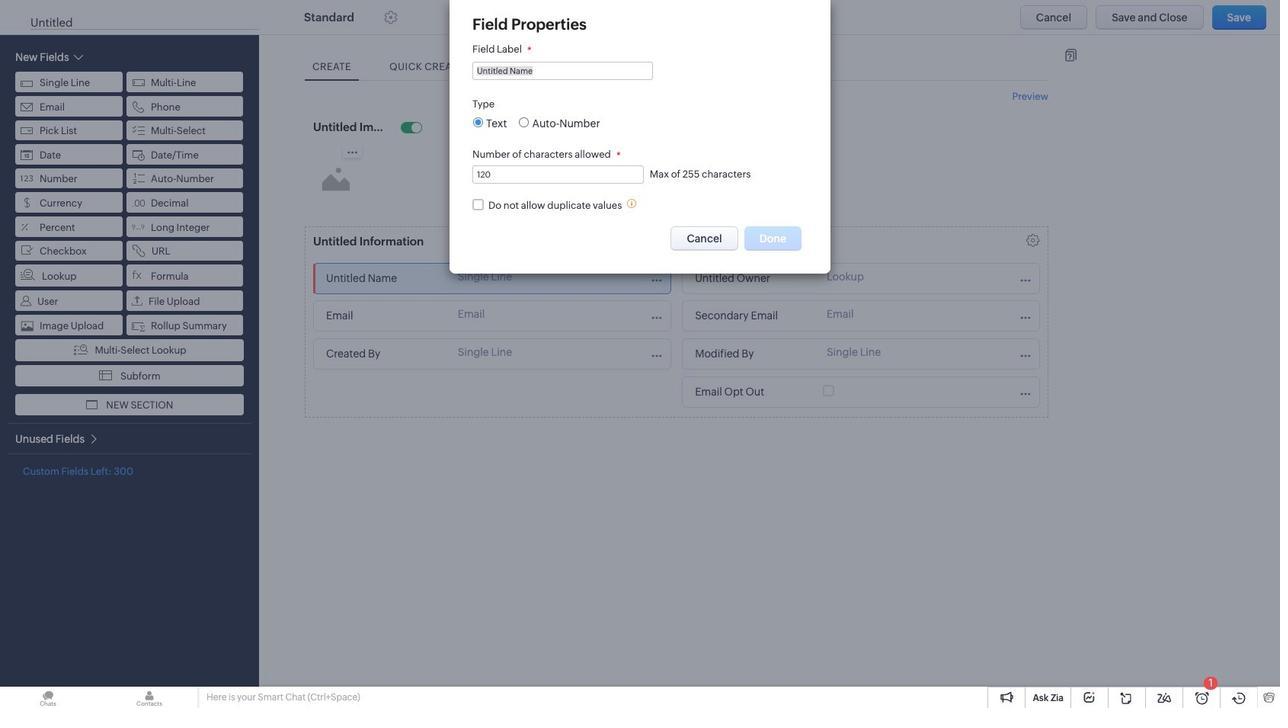 Task type: vqa. For each thing, say whether or not it's contained in the screenshot.
Contacts Image at the left
yes



Task type: locate. For each thing, give the bounding box(es) containing it.
chats image
[[0, 687, 96, 708]]

None text field
[[691, 268, 816, 289], [322, 306, 447, 326], [691, 306, 816, 326], [322, 344, 447, 364], [691, 382, 790, 403], [691, 268, 816, 289], [322, 306, 447, 326], [691, 306, 816, 326], [322, 344, 447, 364], [691, 382, 790, 403]]

None radio
[[519, 117, 529, 127]]

None button
[[1021, 5, 1088, 30], [1096, 5, 1204, 30], [1213, 5, 1267, 30], [671, 226, 739, 251], [1021, 5, 1088, 30], [1096, 5, 1204, 30], [1213, 5, 1267, 30], [671, 226, 739, 251]]

contacts image
[[101, 687, 197, 708]]

None radio
[[473, 117, 483, 127]]

None text field
[[473, 62, 653, 80], [310, 117, 386, 137], [473, 165, 644, 184], [310, 231, 462, 252], [322, 268, 447, 289], [691, 344, 816, 364], [473, 62, 653, 80], [310, 117, 386, 137], [473, 165, 644, 184], [310, 231, 462, 252], [322, 268, 447, 289], [691, 344, 816, 364]]



